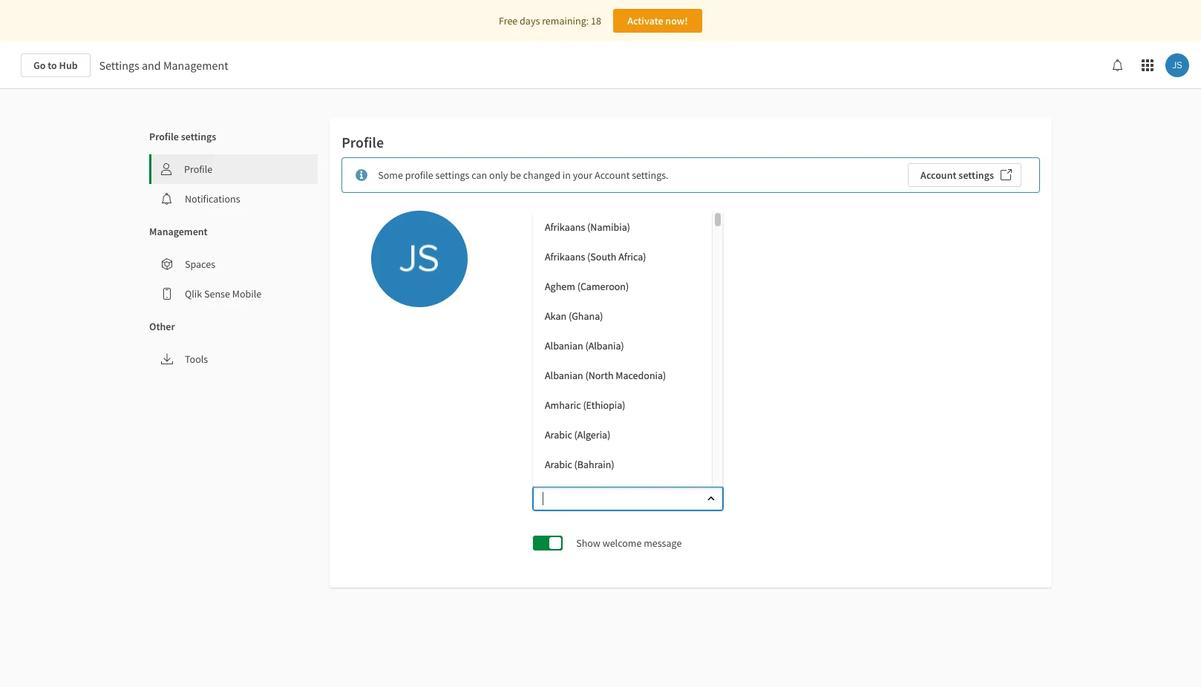 Task type: describe. For each thing, give the bounding box(es) containing it.
2 horizontal spatial profile
[[342, 133, 384, 151]]

message
[[644, 537, 682, 550]]

afrikaans for afrikaans (namibia)
[[545, 220, 585, 234]]

changed
[[523, 169, 561, 182]]

0 horizontal spatial profile
[[149, 130, 179, 143]]

simonjacob477@gmail.com
[[533, 290, 671, 304]]

albanian for albanian (north macedonia)
[[545, 369, 583, 382]]

notifications link
[[149, 184, 318, 214]]

(algeria)
[[574, 428, 611, 441]]

(south
[[587, 250, 617, 263]]

qlik sense mobile link
[[149, 279, 318, 309]]

activate
[[627, 14, 663, 27]]

akan
[[545, 309, 567, 323]]

(bahrain)
[[574, 458, 615, 471]]

arabic for arabic (chad)
[[545, 488, 572, 501]]

language
[[576, 326, 616, 339]]

spaces link
[[149, 249, 318, 279]]

go to hub
[[33, 59, 78, 72]]

settings for profile settings
[[181, 130, 216, 143]]

name jacob simon
[[533, 213, 598, 248]]

albanian (albania)
[[545, 339, 624, 352]]

tools link
[[149, 345, 318, 374]]

settings
[[99, 58, 139, 73]]

amharic
[[545, 398, 581, 412]]

your
[[573, 169, 593, 182]]

1 account from the left
[[595, 169, 630, 182]]

qlik sense mobile
[[185, 287, 262, 301]]

settings and management
[[99, 58, 228, 73]]

macedonia)
[[616, 369, 666, 382]]

0 vertical spatial management
[[163, 58, 228, 73]]

show
[[576, 537, 601, 550]]

18
[[591, 14, 601, 27]]

email simonjacob477@gmail.com
[[533, 270, 671, 304]]

open image for preferred language
[[707, 358, 716, 367]]

for
[[609, 463, 622, 476]]

arabic (chad)
[[545, 488, 603, 501]]

aghem (cameroon)
[[545, 280, 629, 293]]

hub
[[59, 59, 78, 72]]

(cameroon)
[[577, 280, 629, 293]]

notifications
[[185, 192, 240, 206]]

jacob simon image
[[1166, 53, 1189, 77]]

some profile settings can only be changed in your account settings.
[[378, 169, 669, 182]]

jacob
[[533, 233, 563, 248]]

email
[[533, 270, 558, 283]]

(north
[[585, 369, 614, 382]]

other
[[149, 320, 175, 333]]

activate now!
[[627, 14, 688, 27]]

some
[[378, 169, 403, 182]]

close image
[[707, 495, 716, 504]]

mobile
[[232, 287, 262, 301]]

time zone
[[533, 394, 578, 408]]

arabic (bahrain)
[[545, 458, 615, 471]]



Task type: locate. For each thing, give the bounding box(es) containing it.
alert containing some profile settings can only be changed in your account settings.
[[342, 157, 1040, 193]]

account settings link
[[908, 163, 1022, 187]]

activate now! link
[[613, 9, 702, 33]]

arabic (algeria)
[[545, 428, 611, 441]]

0 horizontal spatial account
[[595, 169, 630, 182]]

2 account from the left
[[921, 169, 957, 182]]

1 vertical spatial open image
[[707, 426, 716, 435]]

and
[[142, 58, 161, 73]]

0 vertical spatial open image
[[707, 358, 716, 367]]

jacob simon image
[[371, 211, 468, 307]]

profile link
[[151, 154, 318, 184]]

profile
[[149, 130, 179, 143], [342, 133, 384, 151], [184, 163, 213, 176]]

profile down settings and management
[[149, 130, 179, 143]]

settings
[[181, 130, 216, 143], [436, 169, 470, 182], [959, 169, 994, 182], [573, 463, 607, 476]]

show welcome message
[[576, 537, 682, 550]]

arabic down amharic
[[545, 428, 572, 441]]

1 vertical spatial albanian
[[545, 369, 583, 382]]

arabic up arabic (chad)
[[545, 458, 572, 471]]

arabic for arabic (algeria)
[[545, 428, 572, 441]]

management right and
[[163, 58, 228, 73]]

2 afrikaans from the top
[[545, 250, 585, 263]]

None text field
[[535, 487, 694, 511]]

(ghana)
[[569, 309, 603, 323]]

account settings
[[921, 169, 994, 182]]

free
[[499, 14, 518, 27]]

albanian
[[545, 339, 583, 352], [545, 369, 583, 382]]

alert
[[342, 157, 1040, 193]]

arabic
[[545, 428, 572, 441], [545, 458, 572, 471], [545, 488, 572, 501]]

in
[[563, 169, 571, 182]]

list box
[[533, 212, 723, 509]]

open image for time zone
[[707, 426, 716, 435]]

arabic down regional
[[545, 488, 572, 501]]

albanian (north macedonia)
[[545, 369, 666, 382]]

days
[[520, 14, 540, 27]]

akan (ghana)
[[545, 309, 603, 323]]

2 vertical spatial arabic
[[545, 488, 572, 501]]

albanian up zone
[[545, 369, 583, 382]]

1 vertical spatial arabic
[[545, 458, 572, 471]]

welcome
[[603, 537, 642, 550]]

settings.
[[632, 169, 669, 182]]

account
[[595, 169, 630, 182], [921, 169, 957, 182]]

qlik
[[185, 287, 202, 301]]

can
[[472, 169, 487, 182]]

2 albanian from the top
[[545, 369, 583, 382]]

1 horizontal spatial account
[[921, 169, 957, 182]]

afrikaans (south africa)
[[545, 250, 646, 263]]

tools
[[185, 353, 208, 366]]

zone
[[557, 394, 578, 408]]

profile up some
[[342, 133, 384, 151]]

0 vertical spatial albanian
[[545, 339, 583, 352]]

africa)
[[619, 250, 646, 263]]

regional settings for creating apps
[[533, 463, 682, 476]]

go
[[33, 59, 46, 72]]

profile settings
[[149, 130, 216, 143]]

creating
[[624, 463, 659, 476]]

now!
[[666, 14, 688, 27]]

spaces
[[185, 258, 215, 271]]

albanian for albanian (albania)
[[545, 339, 583, 352]]

afrikaans for afrikaans (south africa)
[[545, 250, 585, 263]]

open image
[[707, 358, 716, 367], [707, 426, 716, 435]]

remaining:
[[542, 14, 589, 27]]

afrikaans
[[545, 220, 585, 234], [545, 250, 585, 263]]

to
[[48, 59, 57, 72]]

2 open image from the top
[[707, 426, 716, 435]]

be
[[510, 169, 521, 182]]

preferred language
[[533, 326, 616, 339]]

management up spaces
[[149, 225, 208, 238]]

time
[[533, 394, 555, 408]]

1 vertical spatial afrikaans
[[545, 250, 585, 263]]

0 vertical spatial arabic
[[545, 428, 572, 441]]

profile
[[405, 169, 433, 182]]

1 albanian from the top
[[545, 339, 583, 352]]

1 arabic from the top
[[545, 428, 572, 441]]

regional
[[533, 463, 571, 476]]

arabic for arabic (bahrain)
[[545, 458, 572, 471]]

1 open image from the top
[[707, 358, 716, 367]]

only
[[489, 169, 508, 182]]

afrikaans (namibia)
[[545, 220, 630, 234]]

settings for account settings
[[959, 169, 994, 182]]

1 horizontal spatial profile
[[184, 163, 213, 176]]

amharic (ethiopia)
[[545, 398, 626, 412]]

albanian down akan
[[545, 339, 583, 352]]

settings for regional settings for creating apps
[[573, 463, 607, 476]]

aghem
[[545, 280, 575, 293]]

management
[[163, 58, 228, 73], [149, 225, 208, 238]]

name
[[533, 213, 559, 226]]

(chad)
[[574, 488, 603, 501]]

1 afrikaans from the top
[[545, 220, 585, 234]]

(ethiopia)
[[583, 398, 626, 412]]

list box containing afrikaans (namibia)
[[533, 212, 723, 509]]

go to hub link
[[21, 53, 90, 77]]

(namibia)
[[587, 220, 630, 234]]

(albania)
[[585, 339, 624, 352]]

3 arabic from the top
[[545, 488, 572, 501]]

1 vertical spatial management
[[149, 225, 208, 238]]

profile up notifications
[[184, 163, 213, 176]]

free days remaining: 18
[[499, 14, 601, 27]]

0 vertical spatial afrikaans
[[545, 220, 585, 234]]

apps
[[661, 463, 682, 476]]

simon
[[565, 233, 598, 248]]

preferred
[[533, 326, 574, 339]]

2 arabic from the top
[[545, 458, 572, 471]]

sense
[[204, 287, 230, 301]]



Task type: vqa. For each thing, say whether or not it's contained in the screenshot.
3rd Owned
no



